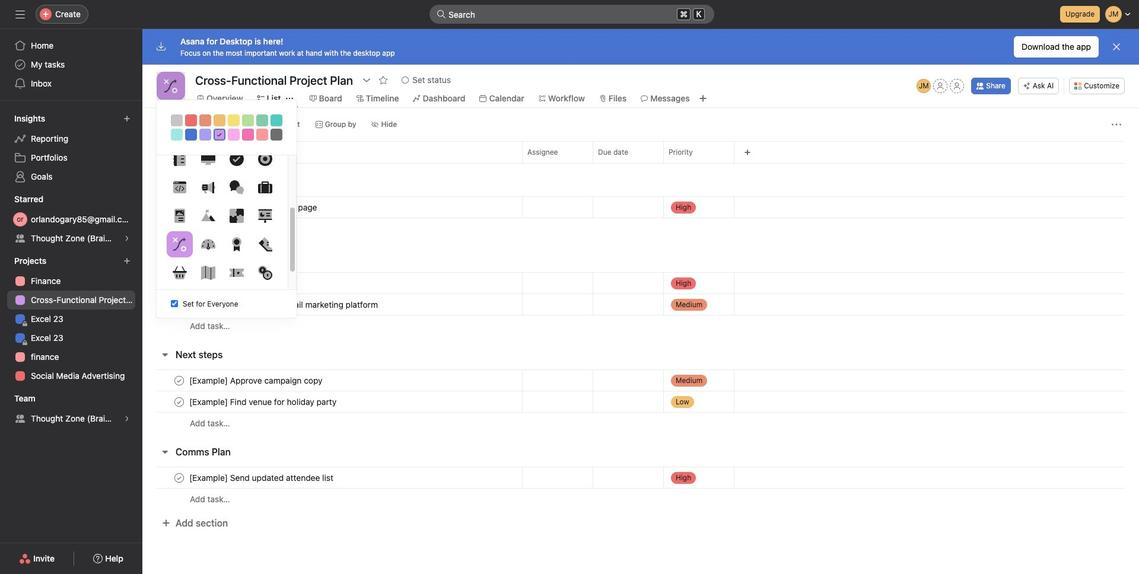 Task type: describe. For each thing, give the bounding box(es) containing it.
task name text field inside [example] evaluate new email marketing platform cell
[[187, 299, 382, 311]]

[example] find venue for holiday party cell
[[142, 391, 522, 413]]

global element
[[0, 29, 142, 100]]

chat bubbles image
[[229, 180, 244, 195]]

starred element
[[0, 189, 142, 251]]

dismiss image
[[1113, 42, 1122, 52]]

Mark complete checkbox
[[172, 395, 186, 409]]

prominent image
[[437, 9, 446, 19]]

line_and_symbols image
[[164, 79, 178, 93]]

add to starred image
[[379, 75, 388, 85]]

header milestones tree grid
[[142, 273, 1140, 337]]

more actions image
[[1113, 120, 1122, 129]]

shopping basket image
[[172, 266, 187, 280]]

mark complete image
[[172, 374, 186, 388]]

mark complete checkbox for task name text box inside the [example] evaluate new email marketing platform cell
[[172, 298, 186, 312]]

map image
[[201, 266, 215, 280]]

page layout image
[[172, 209, 187, 223]]

mark complete checkbox for task name text field on the bottom of the page
[[172, 374, 186, 388]]

briefcase image
[[258, 180, 272, 195]]

show options image
[[362, 75, 372, 85]]

add field image
[[745, 149, 752, 156]]

header planning tree grid
[[142, 197, 1140, 240]]

projects element
[[0, 251, 142, 388]]

new project or portfolio image
[[123, 258, 131, 265]]

mark complete image for task name text box inside the [example] evaluate new email marketing platform cell
[[172, 298, 186, 312]]

check image
[[229, 152, 244, 166]]

see details, thought zone (brainstorm space) image inside starred element
[[123, 235, 131, 242]]

presentation image
[[258, 209, 272, 223]]

notebook image
[[172, 152, 187, 166]]

ticket image
[[229, 266, 244, 280]]

task name text field for the 'header milestones' tree grid
[[187, 278, 292, 289]]

hide sidebar image
[[15, 9, 25, 19]]

mark complete image for task name text box within [example] finalize budget cell
[[172, 276, 186, 291]]

html image
[[172, 180, 187, 195]]

collapse task list for this group image for mark complete icon within [example] finalize budget cell
[[160, 253, 170, 262]]

Task name text field
[[187, 375, 326, 387]]



Task type: locate. For each thing, give the bounding box(es) containing it.
mark complete image for task name text box inside the the [example] find venue for holiday party cell
[[172, 395, 186, 409]]

puzzle image
[[229, 209, 244, 223]]

tab actions image
[[286, 95, 293, 102]]

ribbon image
[[229, 237, 244, 252]]

see details, thought zone (brainstorm space) image inside teams element
[[123, 416, 131, 423]]

4 task name text field from the top
[[187, 396, 340, 408]]

4 mark complete checkbox from the top
[[172, 374, 186, 388]]

insights element
[[0, 108, 142, 189]]

Task name text field
[[187, 202, 321, 213], [187, 278, 292, 289], [187, 299, 382, 311], [187, 396, 340, 408], [187, 472, 337, 484]]

2 task name text field from the top
[[187, 278, 292, 289]]

3 mark complete image from the top
[[172, 298, 186, 312]]

0 vertical spatial see details, thought zone (brainstorm space) image
[[123, 235, 131, 242]]

[example] redesign landing page cell
[[142, 197, 522, 218]]

mark complete checkbox for task name text box in the [example] redesign landing page cell
[[172, 200, 186, 215]]

manage project members image
[[917, 79, 932, 93]]

1 collapse task list for this group image from the top
[[160, 253, 170, 262]]

3 mark complete checkbox from the top
[[172, 298, 186, 312]]

mark complete checkbox for task name text box inside [example] send updated attendee list cell
[[172, 471, 186, 485]]

task name text field inside [example] finalize budget cell
[[187, 278, 292, 289]]

task name text field inside [example] redesign landing page cell
[[187, 202, 321, 213]]

speed dial image
[[201, 237, 215, 252]]

coins image
[[258, 266, 272, 280]]

mark complete checkbox inside [example] send updated attendee list cell
[[172, 471, 186, 485]]

mark complete checkbox inside [example] finalize budget cell
[[172, 276, 186, 291]]

collapse task list for this group image for mark complete image at the bottom left of page
[[160, 350, 170, 360]]

mark complete image inside [example] redesign landing page cell
[[172, 200, 186, 215]]

mark complete checkbox inside [example] approve campaign copy cell
[[172, 374, 186, 388]]

new insights image
[[123, 115, 131, 122]]

task name text field for header planning tree grid
[[187, 202, 321, 213]]

0 vertical spatial collapse task list for this group image
[[160, 253, 170, 262]]

2 mark complete checkbox from the top
[[172, 276, 186, 291]]

mark complete image inside [example] send updated attendee list cell
[[172, 471, 186, 485]]

shoe image
[[258, 237, 272, 252]]

collapse task list for this group image
[[160, 253, 170, 262], [160, 350, 170, 360]]

collapse task list for this group image
[[160, 448, 170, 457]]

mark complete image for task name text box in the [example] redesign landing page cell
[[172, 200, 186, 215]]

[example] send updated attendee list cell
[[142, 467, 522, 489]]

2 mark complete image from the top
[[172, 276, 186, 291]]

1 mark complete checkbox from the top
[[172, 200, 186, 215]]

1 see details, thought zone (brainstorm space) image from the top
[[123, 235, 131, 242]]

line and symbols image
[[172, 237, 187, 252]]

task name text field inside [example] send updated attendee list cell
[[187, 472, 337, 484]]

megaphone image
[[201, 180, 215, 195]]

task name text field for header comms plan tree grid
[[187, 472, 337, 484]]

Mark complete checkbox
[[172, 200, 186, 215], [172, 276, 186, 291], [172, 298, 186, 312], [172, 374, 186, 388], [172, 471, 186, 485]]

mark complete checkbox inside [example] redesign landing page cell
[[172, 200, 186, 215]]

[example] evaluate new email marketing platform cell
[[142, 294, 522, 316]]

1 mark complete image from the top
[[172, 200, 186, 215]]

4 mark complete image from the top
[[172, 395, 186, 409]]

5 task name text field from the top
[[187, 472, 337, 484]]

mark complete image
[[172, 200, 186, 215], [172, 276, 186, 291], [172, 298, 186, 312], [172, 395, 186, 409], [172, 471, 186, 485]]

None checkbox
[[171, 301, 178, 308]]

task name text field inside the [example] find venue for holiday party cell
[[187, 396, 340, 408]]

row
[[142, 141, 1140, 163], [157, 163, 1126, 164], [142, 197, 1140, 218], [142, 218, 1140, 240], [142, 273, 1140, 294], [142, 294, 1140, 316], [142, 315, 1140, 337], [142, 370, 1140, 392], [142, 391, 1140, 413], [142, 413, 1140, 435], [142, 467, 1140, 489], [142, 489, 1140, 511]]

5 mark complete image from the top
[[172, 471, 186, 485]]

mark complete image for task name text box inside [example] send updated attendee list cell
[[172, 471, 186, 485]]

computer image
[[201, 152, 215, 166]]

1 task name text field from the top
[[187, 202, 321, 213]]

None field
[[430, 5, 715, 24]]

mark complete checkbox for task name text box within [example] finalize budget cell
[[172, 276, 186, 291]]

[example] finalize budget cell
[[142, 273, 522, 294]]

add tab image
[[699, 94, 708, 103]]

None text field
[[192, 69, 356, 91]]

2 see details, thought zone (brainstorm space) image from the top
[[123, 416, 131, 423]]

header next steps tree grid
[[142, 370, 1140, 435]]

header comms plan tree grid
[[142, 467, 1140, 511]]

[example] approve campaign copy cell
[[142, 370, 522, 392]]

teams element
[[0, 388, 142, 431]]

1 vertical spatial collapse task list for this group image
[[160, 350, 170, 360]]

see details, thought zone (brainstorm space) image
[[123, 235, 131, 242], [123, 416, 131, 423]]

5 mark complete checkbox from the top
[[172, 471, 186, 485]]

mark complete image inside [example] finalize budget cell
[[172, 276, 186, 291]]

target image
[[258, 152, 272, 166]]

mark complete image inside the [example] find venue for holiday party cell
[[172, 395, 186, 409]]

mark complete checkbox inside [example] evaluate new email marketing platform cell
[[172, 298, 186, 312]]

Search tasks, projects, and more text field
[[430, 5, 715, 24]]

2 collapse task list for this group image from the top
[[160, 350, 170, 360]]

mountain flag image
[[201, 209, 215, 223]]

mark complete image inside [example] evaluate new email marketing platform cell
[[172, 298, 186, 312]]

1 vertical spatial see details, thought zone (brainstorm space) image
[[123, 416, 131, 423]]

3 task name text field from the top
[[187, 299, 382, 311]]



Task type: vqa. For each thing, say whether or not it's contained in the screenshot.
Briefcase icon
yes



